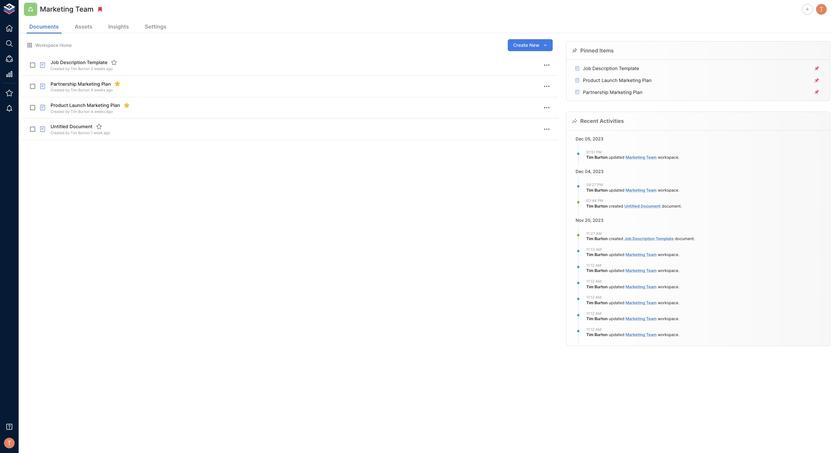 Task type: locate. For each thing, give the bounding box(es) containing it.
created down "untitled document"
[[51, 131, 64, 135]]

2 11:12 from the top
[[586, 279, 595, 284]]

3 11:12 am tim burton updated marketing team workspace . from the top
[[586, 295, 679, 306]]

0 horizontal spatial partnership marketing plan
[[51, 81, 111, 87]]

04:27 pm tim burton updated marketing team workspace .
[[586, 183, 679, 193]]

created
[[609, 204, 623, 209], [609, 236, 623, 241]]

2 unpin image from the top
[[814, 77, 820, 83]]

job description template link
[[574, 65, 813, 72], [624, 236, 674, 241]]

document
[[662, 204, 681, 209], [675, 236, 694, 241]]

pm inside 04:27 pm tim burton updated marketing team workspace .
[[597, 183, 603, 187]]

unpin image inside partnership marketing plan button
[[814, 89, 820, 95]]

1 vertical spatial t
[[7, 440, 11, 447]]

2 vertical spatial 2023
[[593, 218, 604, 223]]

1 horizontal spatial t button
[[815, 3, 828, 16]]

0 horizontal spatial t button
[[2, 436, 17, 451]]

marketing inside 11:13 am tim burton updated marketing team workspace .
[[626, 253, 645, 258]]

0 horizontal spatial job
[[51, 60, 59, 65]]

0 vertical spatial description
[[60, 60, 86, 65]]

05,
[[585, 136, 592, 142]]

pm
[[596, 150, 602, 155], [597, 183, 603, 187], [598, 199, 603, 203]]

1 horizontal spatial job
[[583, 66, 591, 71]]

1 created from the top
[[609, 204, 623, 209]]

5 workspace from the top
[[658, 285, 678, 290]]

0 horizontal spatial remove favorite image
[[115, 81, 121, 87]]

03:44 pm tim burton created untitled document document .
[[586, 199, 682, 209]]

2 dec from the top
[[576, 169, 584, 174]]

recent activities
[[580, 118, 624, 124]]

partnership down created by tim burton 3 weeks ago
[[51, 81, 76, 87]]

4 11:12 from the top
[[586, 312, 595, 316]]

created
[[51, 67, 64, 71], [51, 88, 64, 93], [51, 109, 64, 114], [51, 131, 64, 135]]

1 horizontal spatial remove favorite image
[[124, 102, 130, 108]]

tim inside 11:27 am tim burton created job description template document .
[[586, 236, 594, 241]]

2 workspace from the top
[[658, 188, 678, 193]]

template inside 11:27 am tim burton created job description template document .
[[656, 236, 674, 241]]

0 vertical spatial job description template link
[[574, 65, 813, 72]]

. inside 11:13 am tim burton updated marketing team workspace .
[[678, 253, 679, 258]]

settings link
[[142, 21, 169, 34]]

ago for template
[[106, 67, 113, 71]]

workspace inside 04:27 pm tim burton updated marketing team workspace .
[[658, 188, 678, 193]]

1 updated from the top
[[609, 155, 625, 160]]

document
[[69, 124, 92, 130], [641, 204, 661, 209]]

1 horizontal spatial t
[[820, 6, 823, 13]]

by down created by tim burton 3 weeks ago
[[65, 88, 70, 93]]

partnership marketing plan link
[[574, 89, 813, 96]]

0 vertical spatial created
[[609, 204, 623, 209]]

1 vertical spatial 4
[[91, 109, 93, 114]]

1 vertical spatial product
[[51, 102, 68, 108]]

5 updated from the top
[[609, 285, 625, 290]]

created by tim burton 4 weeks ago
[[51, 88, 113, 93], [51, 109, 113, 114]]

product launch marketing plan
[[583, 77, 652, 83], [51, 102, 120, 108]]

untitled down 04:27 pm tim burton updated marketing team workspace .
[[624, 204, 640, 209]]

1 vertical spatial pm
[[597, 183, 603, 187]]

tim inside 03:44 pm tim burton created untitled document document .
[[586, 204, 594, 209]]

pm for 03:44 pm tim burton created untitled document document .
[[598, 199, 603, 203]]

1 vertical spatial document
[[675, 236, 694, 241]]

2023 right 05,
[[593, 136, 604, 142]]

. for 1st marketing team link from the bottom
[[678, 333, 679, 338]]

updated
[[609, 155, 625, 160], [609, 188, 625, 193], [609, 253, 625, 258], [609, 269, 625, 274], [609, 285, 625, 290], [609, 301, 625, 306], [609, 317, 625, 322], [609, 333, 625, 338]]

partnership marketing plan up activities
[[583, 89, 643, 95]]

2 vertical spatial template
[[656, 236, 674, 241]]

1 vertical spatial untitled
[[624, 204, 640, 209]]

product up "untitled document"
[[51, 102, 68, 108]]

1 horizontal spatial launch
[[602, 77, 618, 83]]

created for partnership
[[51, 88, 64, 93]]

assets link
[[72, 21, 95, 34]]

documents link
[[27, 21, 61, 34]]

0 vertical spatial weeks
[[94, 67, 105, 71]]

4 workspace from the top
[[658, 269, 678, 274]]

home
[[60, 43, 72, 48]]

burton inside 11:27 am tim burton created job description template document .
[[595, 236, 608, 241]]

product launch marketing plan link
[[574, 77, 813, 84]]

2 2023 from the top
[[593, 169, 604, 174]]

3 2023 from the top
[[593, 218, 604, 223]]

2 marketing team link from the top
[[626, 188, 657, 193]]

1 vertical spatial document
[[641, 204, 661, 209]]

plan
[[642, 77, 652, 83], [101, 81, 111, 87], [633, 89, 643, 95], [110, 102, 120, 108]]

4 down 3
[[91, 88, 93, 93]]

document down 04:27 pm tim burton updated marketing team workspace .
[[641, 204, 661, 209]]

2 created from the top
[[609, 236, 623, 241]]

job down pinned
[[583, 66, 591, 71]]

pm inside 01:51 pm tim burton updated marketing team workspace .
[[596, 150, 602, 155]]

1 vertical spatial description
[[593, 66, 618, 71]]

workspace inside 01:51 pm tim burton updated marketing team workspace .
[[658, 155, 678, 160]]

launch up "untitled document"
[[69, 102, 86, 108]]

created for job
[[51, 67, 64, 71]]

ago
[[106, 67, 113, 71], [106, 88, 113, 93], [106, 109, 113, 114], [104, 131, 110, 135]]

1 marketing team link from the top
[[626, 155, 657, 160]]

0 horizontal spatial t
[[7, 440, 11, 447]]

job description template down items on the right top of page
[[583, 66, 639, 71]]

4
[[91, 88, 93, 93], [91, 109, 93, 114]]

unpin image inside 'product launch marketing plan' 'button'
[[814, 77, 820, 83]]

unpin image for product launch marketing plan
[[814, 77, 820, 83]]

description
[[60, 60, 86, 65], [593, 66, 618, 71], [633, 236, 655, 241]]

4 for launch
[[91, 109, 93, 114]]

1 4 from the top
[[91, 88, 93, 93]]

settings
[[145, 23, 166, 30]]

0 vertical spatial unpin image
[[814, 66, 820, 72]]

by for job
[[65, 67, 70, 71]]

partnership up 'recent'
[[583, 89, 608, 95]]

pm right '03:44'
[[598, 199, 603, 203]]

team
[[75, 5, 94, 13], [646, 155, 657, 160], [646, 188, 657, 193], [646, 253, 657, 258], [646, 269, 657, 274], [646, 285, 657, 290], [646, 301, 657, 306], [646, 317, 657, 322], [646, 333, 657, 338]]

3 workspace from the top
[[658, 253, 678, 258]]

product launch marketing plan down items on the right top of page
[[583, 77, 652, 83]]

plan inside 'button'
[[642, 77, 652, 83]]

1 vertical spatial partnership
[[583, 89, 608, 95]]

by down home
[[65, 67, 70, 71]]

11:12
[[586, 263, 595, 268], [586, 279, 595, 284], [586, 295, 595, 300], [586, 312, 595, 316], [586, 328, 595, 332]]

job
[[51, 60, 59, 65], [583, 66, 591, 71], [624, 236, 632, 241]]

11:13
[[586, 247, 595, 252]]

marketing team link
[[626, 155, 657, 160], [626, 188, 657, 193], [626, 253, 657, 258], [626, 269, 657, 274], [626, 285, 657, 290], [626, 301, 657, 306], [626, 317, 657, 322], [626, 333, 657, 338]]

1 created by tim burton 4 weeks ago from the top
[[51, 88, 113, 93]]

2 4 from the top
[[91, 109, 93, 114]]

5 11:12 am tim burton updated marketing team workspace . from the top
[[586, 328, 679, 338]]

2 created by tim burton 4 weeks ago from the top
[[51, 109, 113, 114]]

weeks right 3
[[94, 67, 105, 71]]

job description template up created by tim burton 3 weeks ago
[[51, 60, 107, 65]]

2 11:12 am tim burton updated marketing team workspace . from the top
[[586, 279, 679, 290]]

product launch marketing plan inside 'button'
[[583, 77, 652, 83]]

.
[[678, 155, 679, 160], [678, 188, 679, 193], [681, 204, 682, 209], [694, 236, 695, 241], [678, 253, 679, 258], [678, 269, 679, 274], [678, 285, 679, 290], [678, 301, 679, 306], [678, 317, 679, 322], [678, 333, 679, 338]]

1 dec from the top
[[576, 136, 584, 142]]

5 marketing team link from the top
[[626, 285, 657, 290]]

description up created by tim burton 3 weeks ago
[[60, 60, 86, 65]]

pm right 04:27
[[597, 183, 603, 187]]

dec
[[576, 136, 584, 142], [576, 169, 584, 174]]

2 horizontal spatial job
[[624, 236, 632, 241]]

1 workspace from the top
[[658, 155, 678, 160]]

created up "untitled document"
[[51, 109, 64, 114]]

1 horizontal spatial product
[[583, 77, 600, 83]]

3 created from the top
[[51, 109, 64, 114]]

. for 1st marketing team link from the top
[[678, 155, 679, 160]]

11:12 am tim burton updated marketing team workspace .
[[586, 263, 679, 274], [586, 279, 679, 290], [586, 295, 679, 306], [586, 312, 679, 322], [586, 328, 679, 338]]

0 vertical spatial product launch marketing plan
[[583, 77, 652, 83]]

dec for dec 05, 2023
[[576, 136, 584, 142]]

1 horizontal spatial untitled
[[624, 204, 640, 209]]

0 horizontal spatial description
[[60, 60, 86, 65]]

1 horizontal spatial partnership marketing plan
[[583, 89, 643, 95]]

3 weeks from the top
[[94, 109, 105, 114]]

1 vertical spatial job
[[583, 66, 591, 71]]

product down pinned
[[583, 77, 600, 83]]

6 marketing team link from the top
[[626, 301, 657, 306]]

t button
[[815, 3, 828, 16], [2, 436, 17, 451]]

pm right 01:51
[[596, 150, 602, 155]]

4 11:12 am tim burton updated marketing team workspace . from the top
[[586, 312, 679, 322]]

1 horizontal spatial partnership
[[583, 89, 608, 95]]

. for 2nd marketing team link from the bottom
[[678, 317, 679, 322]]

launch
[[602, 77, 618, 83], [69, 102, 86, 108]]

weeks up favorite image
[[94, 109, 105, 114]]

1 horizontal spatial document
[[641, 204, 661, 209]]

3 unpin image from the top
[[814, 89, 820, 95]]

0 vertical spatial job
[[51, 60, 59, 65]]

team inside 11:13 am tim burton updated marketing team workspace .
[[646, 253, 657, 258]]

created down created by tim burton 3 weeks ago
[[51, 88, 64, 93]]

created for job
[[609, 236, 623, 241]]

6 updated from the top
[[609, 301, 625, 306]]

1 vertical spatial remove favorite image
[[124, 102, 130, 108]]

job up 11:13 am tim burton updated marketing team workspace .
[[624, 236, 632, 241]]

untitled up created by tim burton 1 week ago
[[51, 124, 68, 130]]

weeks for marketing
[[94, 109, 105, 114]]

by up "untitled document"
[[65, 109, 70, 114]]

11:27 am tim burton created job description template document .
[[586, 231, 695, 241]]

. inside 04:27 pm tim burton updated marketing team workspace .
[[678, 188, 679, 193]]

marketing
[[40, 5, 73, 13], [619, 77, 641, 83], [78, 81, 100, 87], [610, 89, 632, 95], [87, 102, 109, 108], [626, 155, 645, 160], [626, 188, 645, 193], [626, 253, 645, 258], [626, 269, 645, 274], [626, 285, 645, 290], [626, 301, 645, 306], [626, 317, 645, 322], [626, 333, 645, 338]]

workspace
[[658, 155, 678, 160], [658, 188, 678, 193], [658, 253, 678, 258], [658, 269, 678, 274], [658, 285, 678, 290], [658, 301, 678, 306], [658, 317, 678, 322], [658, 333, 678, 338]]

11:12 am tim burton updated marketing team workspace . for 5th marketing team link from the top
[[586, 279, 679, 290]]

4 created from the top
[[51, 131, 64, 135]]

weeks for plan
[[94, 88, 105, 93]]

created inside 03:44 pm tim burton created untitled document document .
[[609, 204, 623, 209]]

created up 11:13 am tim burton updated marketing team workspace .
[[609, 236, 623, 241]]

0 vertical spatial 4
[[91, 88, 93, 93]]

description inside button
[[593, 66, 618, 71]]

1 created from the top
[[51, 67, 64, 71]]

by for partnership
[[65, 88, 70, 93]]

product launch marketing plan up "untitled document"
[[51, 102, 120, 108]]

description up 11:13 am tim burton updated marketing team workspace .
[[633, 236, 655, 241]]

weeks
[[94, 67, 105, 71], [94, 88, 105, 93], [94, 109, 105, 114]]

document inside 03:44 pm tim burton created untitled document document .
[[641, 204, 661, 209]]

by down "untitled document"
[[65, 131, 70, 135]]

1 vertical spatial launch
[[69, 102, 86, 108]]

2 horizontal spatial template
[[656, 236, 674, 241]]

by
[[65, 67, 70, 71], [65, 88, 70, 93], [65, 109, 70, 114], [65, 131, 70, 135]]

2 vertical spatial unpin image
[[814, 89, 820, 95]]

0 vertical spatial product
[[583, 77, 600, 83]]

1 by from the top
[[65, 67, 70, 71]]

template
[[87, 60, 107, 65], [619, 66, 639, 71], [656, 236, 674, 241]]

0 vertical spatial 2023
[[593, 136, 604, 142]]

1 vertical spatial template
[[619, 66, 639, 71]]

2 horizontal spatial description
[[633, 236, 655, 241]]

1 2023 from the top
[[593, 136, 604, 142]]

2023 for dec 05, 2023
[[593, 136, 604, 142]]

marketing team
[[40, 5, 94, 13]]

1 vertical spatial created by tim burton 4 weeks ago
[[51, 109, 113, 114]]

1 11:12 am tim burton updated marketing team workspace . from the top
[[586, 263, 679, 274]]

product
[[583, 77, 600, 83], [51, 102, 68, 108]]

job description template
[[51, 60, 107, 65], [583, 66, 639, 71]]

0 horizontal spatial partnership
[[51, 81, 76, 87]]

weeks down created by tim burton 3 weeks ago
[[94, 88, 105, 93]]

2 created from the top
[[51, 88, 64, 93]]

tim
[[71, 67, 77, 71], [71, 88, 77, 93], [71, 109, 77, 114], [71, 131, 77, 135], [586, 155, 594, 160], [586, 188, 594, 193], [586, 204, 594, 209], [586, 236, 594, 241], [586, 253, 594, 258], [586, 269, 594, 274], [586, 285, 594, 290], [586, 301, 594, 306], [586, 317, 594, 322], [586, 333, 594, 338]]

0 horizontal spatial document
[[69, 124, 92, 130]]

job inside job description template link
[[583, 66, 591, 71]]

2 vertical spatial description
[[633, 236, 655, 241]]

4 by from the top
[[65, 131, 70, 135]]

1 11:12 from the top
[[586, 263, 595, 268]]

11:12 for 1st marketing team link from the bottom
[[586, 328, 595, 332]]

2 vertical spatial weeks
[[94, 109, 105, 114]]

am
[[596, 231, 602, 236], [596, 247, 602, 252], [596, 263, 601, 268], [596, 279, 601, 284], [596, 295, 601, 300], [596, 312, 601, 316], [596, 328, 601, 332]]

2023
[[593, 136, 604, 142], [593, 169, 604, 174], [593, 218, 604, 223]]

2 by from the top
[[65, 88, 70, 93]]

3 by from the top
[[65, 109, 70, 114]]

by for product
[[65, 109, 70, 114]]

created down the workspace home
[[51, 67, 64, 71]]

3 updated from the top
[[609, 253, 625, 258]]

1 unpin image from the top
[[814, 66, 820, 72]]

marketing inside 04:27 pm tim burton updated marketing team workspace .
[[626, 188, 645, 193]]

3 11:12 from the top
[[586, 295, 595, 300]]

1 horizontal spatial job description template
[[583, 66, 639, 71]]

0 vertical spatial created by tim burton 4 weeks ago
[[51, 88, 113, 93]]

0 vertical spatial template
[[87, 60, 107, 65]]

1 vertical spatial weeks
[[94, 88, 105, 93]]

created by tim burton 4 weeks ago up "untitled document"
[[51, 109, 113, 114]]

1 vertical spatial unpin image
[[814, 77, 820, 83]]

created inside 11:27 am tim burton created job description template document .
[[609, 236, 623, 241]]

new
[[529, 42, 539, 48]]

11:12 for 6th marketing team link
[[586, 295, 595, 300]]

0 vertical spatial t
[[820, 6, 823, 13]]

4 up 1
[[91, 109, 93, 114]]

0 horizontal spatial job description template
[[51, 60, 107, 65]]

assets
[[75, 23, 92, 30]]

2 weeks from the top
[[94, 88, 105, 93]]

1 horizontal spatial product launch marketing plan
[[583, 77, 652, 83]]

1 vertical spatial 2023
[[593, 169, 604, 174]]

dec 04, 2023
[[576, 169, 604, 174]]

unpin image inside job description template button
[[814, 66, 820, 72]]

created down 04:27 pm tim burton updated marketing team workspace .
[[609, 204, 623, 209]]

1 weeks from the top
[[94, 67, 105, 71]]

insights link
[[106, 21, 132, 34]]

remove favorite image
[[115, 81, 121, 87], [124, 102, 130, 108]]

unpin image
[[814, 66, 820, 72], [814, 77, 820, 83], [814, 89, 820, 95]]

2 vertical spatial pm
[[598, 199, 603, 203]]

t
[[820, 6, 823, 13], [7, 440, 11, 447]]

0 horizontal spatial untitled
[[51, 124, 68, 130]]

1 vertical spatial dec
[[576, 169, 584, 174]]

burton
[[78, 67, 90, 71], [78, 88, 90, 93], [78, 109, 90, 114], [78, 131, 90, 135], [595, 155, 608, 160], [595, 188, 608, 193], [595, 204, 608, 209], [595, 236, 608, 241], [595, 253, 608, 258], [595, 269, 608, 274], [595, 285, 608, 290], [595, 301, 608, 306], [595, 317, 608, 322], [595, 333, 608, 338]]

1 vertical spatial job description template
[[583, 66, 639, 71]]

partnership marketing plan down created by tim burton 3 weeks ago
[[51, 81, 111, 87]]

dec 05, 2023
[[576, 136, 604, 142]]

description down items on the right top of page
[[593, 66, 618, 71]]

1 vertical spatial created
[[609, 236, 623, 241]]

2 updated from the top
[[609, 188, 625, 193]]

burton inside 04:27 pm tim burton updated marketing team workspace .
[[595, 188, 608, 193]]

0 horizontal spatial launch
[[69, 102, 86, 108]]

created by tim burton 4 weeks ago down created by tim burton 3 weeks ago
[[51, 88, 113, 93]]

job down the workspace home
[[51, 60, 59, 65]]

job description template link up 11:13 am tim burton updated marketing team workspace .
[[624, 236, 674, 241]]

. for 5th marketing team link from the top
[[678, 285, 679, 290]]

1 vertical spatial partnership marketing plan
[[583, 89, 643, 95]]

0 vertical spatial dec
[[576, 136, 584, 142]]

dec left 04,
[[576, 169, 584, 174]]

1 horizontal spatial description
[[593, 66, 618, 71]]

1 horizontal spatial template
[[619, 66, 639, 71]]

11:27
[[586, 231, 595, 236]]

0 horizontal spatial product launch marketing plan
[[51, 102, 120, 108]]

document up created by tim burton 1 week ago
[[69, 124, 92, 130]]

2023 right 20,
[[593, 218, 604, 223]]

pm inside 03:44 pm tim burton created untitled document document .
[[598, 199, 603, 203]]

4 for marketing
[[91, 88, 93, 93]]

launch down items on the right top of page
[[602, 77, 618, 83]]

7 workspace from the top
[[658, 317, 678, 322]]

partnership marketing plan
[[51, 81, 111, 87], [583, 89, 643, 95]]

0 vertical spatial remove favorite image
[[115, 81, 121, 87]]

remove favorite image for partnership marketing plan
[[115, 81, 121, 87]]

0 horizontal spatial product
[[51, 102, 68, 108]]

5 11:12 from the top
[[586, 328, 595, 332]]

0 vertical spatial document
[[662, 204, 681, 209]]

2 vertical spatial job
[[624, 236, 632, 241]]

8 updated from the top
[[609, 333, 625, 338]]

. inside 01:51 pm tim burton updated marketing team workspace .
[[678, 155, 679, 160]]

0 vertical spatial launch
[[602, 77, 618, 83]]

dec left 05,
[[576, 136, 584, 142]]

partnership
[[51, 81, 76, 87], [583, 89, 608, 95]]

created for untitled
[[51, 131, 64, 135]]

. for 2nd marketing team link from the top of the page
[[678, 188, 679, 193]]

2023 right 04,
[[593, 169, 604, 174]]

template inside button
[[619, 66, 639, 71]]

0 vertical spatial pm
[[596, 150, 602, 155]]

workspace
[[35, 43, 58, 48]]

untitled
[[51, 124, 68, 130], [624, 204, 640, 209]]

. inside 03:44 pm tim burton created untitled document document .
[[681, 204, 682, 209]]

job description template link up the product launch marketing plan link
[[574, 65, 813, 72]]



Task type: vqa. For each thing, say whether or not it's contained in the screenshot.
workspace for first Marketing Team link
yes



Task type: describe. For each thing, give the bounding box(es) containing it.
0 vertical spatial untitled
[[51, 124, 68, 130]]

1 vertical spatial t button
[[2, 436, 17, 451]]

remove favorite image for product launch marketing plan
[[124, 102, 130, 108]]

tim inside 04:27 pm tim burton updated marketing team workspace .
[[586, 188, 594, 193]]

04,
[[585, 169, 592, 174]]

pinned
[[580, 47, 598, 54]]

. for 6th marketing team link
[[678, 301, 679, 306]]

partnership marketing plan inside partnership marketing plan link
[[583, 89, 643, 95]]

0 vertical spatial document
[[69, 124, 92, 130]]

weeks for template
[[94, 67, 105, 71]]

03:44
[[586, 199, 597, 203]]

dec for dec 04, 2023
[[576, 169, 584, 174]]

pm for 04:27 pm tim burton updated marketing team workspace .
[[597, 183, 603, 187]]

job description template link inside button
[[574, 65, 813, 72]]

created for untitled
[[609, 204, 623, 209]]

. for third marketing team link from the top of the page
[[678, 253, 679, 258]]

team inside 01:51 pm tim burton updated marketing team workspace .
[[646, 155, 657, 160]]

activities
[[600, 118, 624, 124]]

8 workspace from the top
[[658, 333, 678, 338]]

tim inside 11:13 am tim burton updated marketing team workspace .
[[586, 253, 594, 258]]

updated inside 01:51 pm tim burton updated marketing team workspace .
[[609, 155, 625, 160]]

pinned items
[[580, 47, 614, 54]]

unpin image for job description template
[[814, 66, 820, 72]]

tim inside 01:51 pm tim burton updated marketing team workspace .
[[586, 155, 594, 160]]

3 marketing team link from the top
[[626, 253, 657, 258]]

04:27
[[586, 183, 596, 187]]

0 vertical spatial t button
[[815, 3, 828, 16]]

created by tim burton 3 weeks ago
[[51, 67, 113, 71]]

6 workspace from the top
[[658, 301, 678, 306]]

burton inside 11:13 am tim burton updated marketing team workspace .
[[595, 253, 608, 258]]

nov 20, 2023
[[576, 218, 604, 223]]

description inside 11:27 am tim burton created job description template document .
[[633, 236, 655, 241]]

8 marketing team link from the top
[[626, 333, 657, 338]]

created by tim burton 1 week ago
[[51, 131, 110, 135]]

am inside 11:27 am tim burton created job description template document .
[[596, 231, 602, 236]]

01:51 pm tim burton updated marketing team workspace .
[[586, 150, 679, 160]]

favorite image
[[96, 124, 102, 130]]

updated inside 04:27 pm tim burton updated marketing team workspace .
[[609, 188, 625, 193]]

product launch marketing plan button
[[569, 74, 827, 86]]

create
[[513, 42, 528, 48]]

marketing inside 01:51 pm tim burton updated marketing team workspace .
[[626, 155, 645, 160]]

workspace home link
[[27, 42, 72, 48]]

untitled document
[[51, 124, 92, 130]]

0 horizontal spatial template
[[87, 60, 107, 65]]

plan inside button
[[633, 89, 643, 95]]

favorite image
[[111, 60, 117, 66]]

team inside 04:27 pm tim burton updated marketing team workspace .
[[646, 188, 657, 193]]

4 updated from the top
[[609, 269, 625, 274]]

product inside 'button'
[[583, 77, 600, 83]]

01:51
[[586, 150, 595, 155]]

11:13 am tim burton updated marketing team workspace .
[[586, 247, 679, 258]]

am inside 11:13 am tim burton updated marketing team workspace .
[[596, 247, 602, 252]]

1 vertical spatial job description template link
[[624, 236, 674, 241]]

. inside 11:27 am tim burton created job description template document .
[[694, 236, 695, 241]]

launch inside the product launch marketing plan link
[[602, 77, 618, 83]]

updated inside 11:13 am tim burton updated marketing team workspace .
[[609, 253, 625, 258]]

marketing inside button
[[610, 89, 632, 95]]

job description template inside button
[[583, 66, 639, 71]]

create new
[[513, 42, 539, 48]]

marketing inside 'button'
[[619, 77, 641, 83]]

document inside 03:44 pm tim burton created untitled document document .
[[662, 204, 681, 209]]

pm for 01:51 pm tim burton updated marketing team workspace .
[[596, 150, 602, 155]]

workspace inside 11:13 am tim burton updated marketing team workspace .
[[658, 253, 678, 258]]

. for the untitled document link
[[681, 204, 682, 209]]

0 vertical spatial job description template
[[51, 60, 107, 65]]

11:12 am tim burton updated marketing team workspace . for 4th marketing team link
[[586, 263, 679, 274]]

job inside 11:27 am tim burton created job description template document .
[[624, 236, 632, 241]]

created for product
[[51, 109, 64, 114]]

t for the bottom t button
[[7, 440, 11, 447]]

ago for marketing
[[106, 109, 113, 114]]

by for untitled
[[65, 131, 70, 135]]

partnership marketing plan button
[[569, 86, 827, 98]]

2023 for dec 04, 2023
[[593, 169, 604, 174]]

document inside 11:27 am tim burton created job description template document .
[[675, 236, 694, 241]]

untitled inside 03:44 pm tim burton created untitled document document .
[[624, 204, 640, 209]]

11:12 for 2nd marketing team link from the bottom
[[586, 312, 595, 316]]

job description template button
[[569, 63, 827, 74]]

0 vertical spatial partnership
[[51, 81, 76, 87]]

create new button
[[508, 39, 553, 51]]

workspace home
[[35, 43, 72, 48]]

insights
[[108, 23, 129, 30]]

7 marketing team link from the top
[[626, 317, 657, 322]]

unpin image for partnership marketing plan
[[814, 89, 820, 95]]

. for 4th marketing team link
[[678, 269, 679, 274]]

11:12 for 4th marketing team link
[[586, 263, 595, 268]]

11:12 am tim burton updated marketing team workspace . for 1st marketing team link from the bottom
[[586, 328, 679, 338]]

3
[[91, 67, 93, 71]]

untitled document link
[[624, 204, 661, 209]]

items
[[599, 47, 614, 54]]

11:12 am tim burton updated marketing team workspace . for 6th marketing team link
[[586, 295, 679, 306]]

partnership inside button
[[583, 89, 608, 95]]

11:12 for 5th marketing team link from the top
[[586, 279, 595, 284]]

nov
[[576, 218, 584, 223]]

7 updated from the top
[[609, 317, 625, 322]]

burton inside 01:51 pm tim burton updated marketing team workspace .
[[595, 155, 608, 160]]

remove bookmark image
[[97, 6, 103, 12]]

11:12 am tim burton updated marketing team workspace . for 2nd marketing team link from the bottom
[[586, 312, 679, 322]]

documents
[[29, 23, 59, 30]]

t for t button to the top
[[820, 6, 823, 13]]

created by tim burton 4 weeks ago for marketing
[[51, 88, 113, 93]]

created by tim burton 4 weeks ago for launch
[[51, 109, 113, 114]]

week
[[94, 131, 103, 135]]

burton inside 03:44 pm tim burton created untitled document document .
[[595, 204, 608, 209]]

1 vertical spatial product launch marketing plan
[[51, 102, 120, 108]]

0 vertical spatial partnership marketing plan
[[51, 81, 111, 87]]

1
[[91, 131, 92, 135]]

recent
[[580, 118, 598, 124]]

2023 for nov 20, 2023
[[593, 218, 604, 223]]

ago for plan
[[106, 88, 113, 93]]

20,
[[585, 218, 592, 223]]

4 marketing team link from the top
[[626, 269, 657, 274]]



